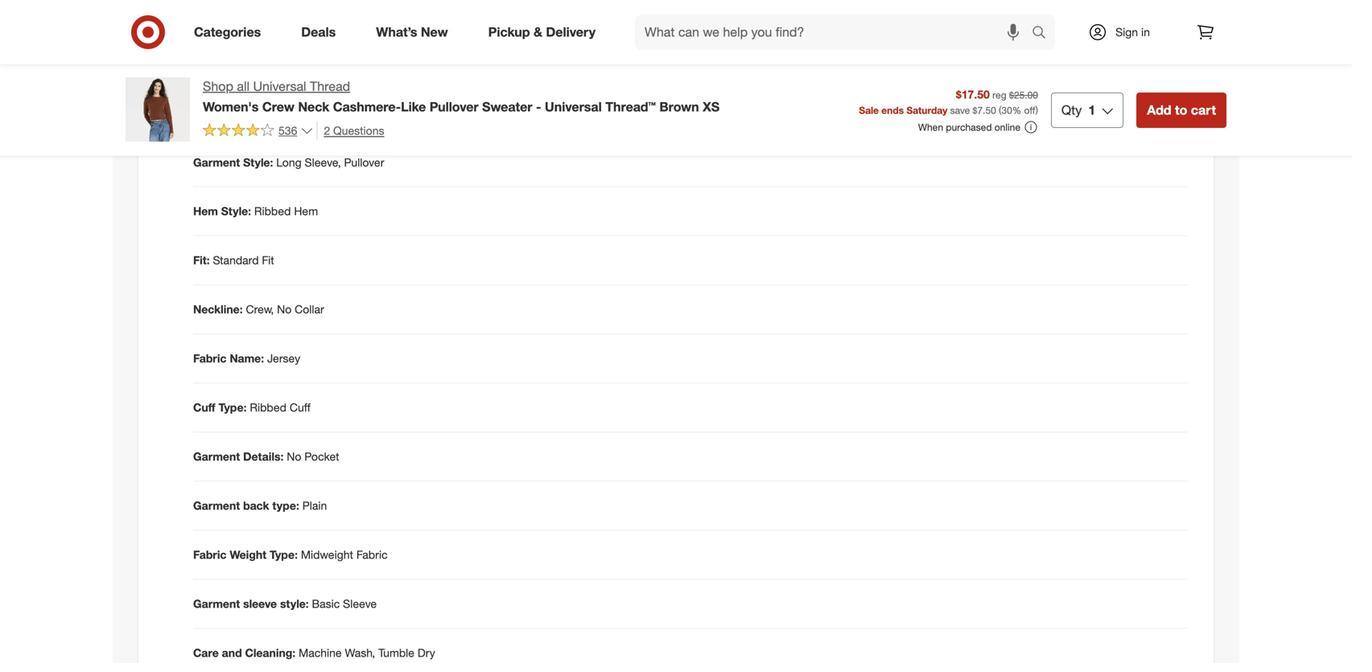 Task type: vqa. For each thing, say whether or not it's contained in the screenshot.


Task type: describe. For each thing, give the bounding box(es) containing it.
long
[[276, 155, 302, 169]]

sale
[[859, 104, 879, 116]]

garment for garment style: long sleeve, pullover
[[193, 155, 240, 169]]

crew
[[262, 99, 295, 115]]

1 vertical spatial pullover
[[344, 155, 384, 169]]

delivery
[[546, 24, 596, 40]]

machine
[[299, 646, 342, 660]]

style: for hem style:
[[221, 204, 251, 218]]

add to cart
[[1148, 102, 1217, 118]]

536 link
[[203, 121, 314, 141]]

pullover inside shop all universal thread women's crew neck cashmere-like pullover sweater - universal thread™ brown xs
[[430, 99, 479, 115]]

deals
[[301, 24, 336, 40]]

2 hem from the left
[[294, 204, 318, 218]]

polyester,
[[320, 57, 368, 71]]

acrylic,
[[397, 57, 434, 71]]

neck
[[298, 99, 330, 115]]

fit:
[[193, 253, 210, 268]]

in
[[1142, 25, 1151, 39]]

style: for garment style:
[[243, 155, 273, 169]]

care and cleaning: machine wash, tumble dry
[[193, 646, 435, 660]]

like
[[401, 99, 426, 115]]

garment sleeve style: basic sleeve
[[193, 597, 377, 611]]

garment for garment sleeve style: basic sleeve
[[193, 597, 240, 611]]

sign in link
[[1075, 14, 1176, 50]]

ribbed for cuff
[[250, 401, 287, 415]]

name:
[[230, 352, 264, 366]]

questions
[[333, 123, 384, 138]]

fit: standard fit
[[193, 253, 274, 268]]

garment style: long sleeve, pullover
[[193, 155, 384, 169]]

%
[[1013, 104, 1022, 116]]

women's
[[203, 99, 259, 115]]

fabric for fabric name: jersey
[[193, 352, 227, 366]]

fabric right midweight
[[357, 548, 388, 562]]

no for pocket
[[287, 450, 301, 464]]

)
[[1036, 104, 1039, 116]]

waist
[[271, 106, 299, 120]]

brown
[[660, 99, 699, 115]]

search
[[1025, 26, 1064, 42]]

pickup & delivery link
[[475, 14, 616, 50]]

plain
[[303, 499, 327, 513]]

sign
[[1116, 25, 1139, 39]]

jersey
[[267, 352, 300, 366]]

all
[[237, 79, 250, 94]]

collar
[[295, 303, 324, 317]]

garment details: no pocket
[[193, 450, 339, 464]]

and
[[222, 646, 242, 660]]

standard
[[213, 253, 259, 268]]

-
[[536, 99, 541, 115]]

qty
[[1062, 102, 1082, 118]]

1 vertical spatial type:
[[270, 548, 298, 562]]

online
[[995, 121, 1021, 133]]

image of women's crew neck cashmere-like pullover sweater - universal thread™ brown xs image
[[126, 77, 190, 142]]

fabric weight type: midweight fabric
[[193, 548, 388, 562]]

deals link
[[288, 14, 356, 50]]

search button
[[1025, 14, 1064, 53]]

save
[[951, 104, 970, 116]]

pickup
[[488, 24, 530, 40]]

spandex
[[457, 57, 502, 71]]

saturday
[[907, 104, 948, 116]]

1 horizontal spatial universal
[[545, 99, 602, 115]]

recycled
[[270, 57, 316, 71]]

(
[[999, 104, 1002, 116]]

thread™
[[606, 99, 656, 115]]

pocket
[[305, 450, 339, 464]]

material:
[[193, 57, 240, 71]]

back
[[243, 499, 269, 513]]

cart
[[1192, 102, 1217, 118]]

sleeve
[[343, 597, 377, 611]]

to
[[1176, 102, 1188, 118]]

&
[[534, 24, 543, 40]]

77%
[[243, 57, 266, 71]]

neckline: crew, no collar
[[193, 303, 324, 317]]

wash,
[[345, 646, 375, 660]]

shop
[[203, 79, 233, 94]]

7.50
[[978, 104, 997, 116]]



Task type: locate. For each thing, give the bounding box(es) containing it.
midweight
[[301, 548, 353, 562]]

1 horizontal spatial cuff
[[290, 401, 311, 415]]

what's
[[376, 24, 417, 40]]

cashmere-
[[333, 99, 401, 115]]

$
[[973, 104, 978, 116]]

when
[[919, 121, 944, 133]]

no left pocket
[[287, 450, 301, 464]]

1 vertical spatial no
[[287, 450, 301, 464]]

fabric left weight
[[193, 548, 227, 562]]

style: up standard
[[221, 204, 251, 218]]

shop all universal thread women's crew neck cashmere-like pullover sweater - universal thread™ brown xs
[[203, 79, 720, 115]]

pullover
[[430, 99, 479, 115], [344, 155, 384, 169]]

What can we help you find? suggestions appear below search field
[[635, 14, 1036, 50]]

0 horizontal spatial universal
[[253, 79, 306, 94]]

ribbed up the garment details: no pocket
[[250, 401, 287, 415]]

what's new
[[376, 24, 448, 40]]

cuff type: ribbed cuff
[[193, 401, 311, 415]]

sleeve,
[[305, 155, 341, 169]]

reg
[[993, 89, 1007, 101]]

type:
[[272, 499, 299, 513]]

categories
[[194, 24, 261, 40]]

0 horizontal spatial cuff
[[193, 401, 215, 415]]

1 horizontal spatial type:
[[270, 548, 298, 562]]

no
[[277, 303, 292, 317], [287, 450, 301, 464]]

0 vertical spatial universal
[[253, 79, 306, 94]]

hem down the sleeve,
[[294, 204, 318, 218]]

cuff down fabric name: jersey
[[193, 401, 215, 415]]

0 vertical spatial type:
[[219, 401, 247, 415]]

2 questions
[[324, 123, 384, 138]]

1 vertical spatial ribbed
[[250, 401, 287, 415]]

xs
[[703, 99, 720, 115]]

$17.50
[[957, 87, 990, 101]]

0 horizontal spatial pullover
[[344, 155, 384, 169]]

fabric
[[193, 352, 227, 366], [193, 548, 227, 562], [357, 548, 388, 562]]

0 horizontal spatial type:
[[219, 401, 247, 415]]

length: below waist
[[193, 106, 299, 120]]

weight
[[230, 548, 267, 562]]

garment left details:
[[193, 450, 240, 464]]

purchased
[[946, 121, 992, 133]]

hem
[[193, 204, 218, 218], [294, 204, 318, 218]]

0 vertical spatial ribbed
[[254, 204, 291, 218]]

0 vertical spatial style:
[[243, 155, 273, 169]]

no for collar
[[277, 303, 292, 317]]

below
[[237, 106, 268, 120]]

basic
[[312, 597, 340, 611]]

length:
[[193, 106, 234, 120]]

2 questions link
[[317, 121, 384, 140]]

garment left sleeve
[[193, 597, 240, 611]]

cuff
[[193, 401, 215, 415], [290, 401, 311, 415]]

sweater
[[482, 99, 533, 115]]

type: down fabric name: jersey
[[219, 401, 247, 415]]

when purchased online
[[919, 121, 1021, 133]]

1 hem from the left
[[193, 204, 218, 218]]

neckline:
[[193, 303, 243, 317]]

3%
[[437, 57, 454, 71]]

1 cuff from the left
[[193, 401, 215, 415]]

garment down length:
[[193, 155, 240, 169]]

material: 77% recycled polyester, 20% acrylic, 3% spandex
[[193, 57, 502, 71]]

add to cart button
[[1137, 92, 1227, 128]]

add
[[1148, 102, 1172, 118]]

$25.00
[[1010, 89, 1039, 101]]

0 vertical spatial no
[[277, 303, 292, 317]]

1 garment from the top
[[193, 155, 240, 169]]

categories link
[[180, 14, 281, 50]]

30
[[1002, 104, 1013, 116]]

fabric for fabric weight type: midweight fabric
[[193, 548, 227, 562]]

$17.50 reg $25.00 sale ends saturday save $ 7.50 ( 30 % off )
[[859, 87, 1039, 116]]

pullover down questions
[[344, 155, 384, 169]]

cuff down jersey
[[290, 401, 311, 415]]

1 vertical spatial style:
[[221, 204, 251, 218]]

style: left long
[[243, 155, 273, 169]]

new
[[421, 24, 448, 40]]

0 vertical spatial pullover
[[430, 99, 479, 115]]

garment back type: plain
[[193, 499, 327, 513]]

dry
[[418, 646, 435, 660]]

cleaning:
[[245, 646, 296, 660]]

fabric name: jersey
[[193, 352, 300, 366]]

3 garment from the top
[[193, 499, 240, 513]]

536
[[279, 123, 297, 138]]

ribbed up fit
[[254, 204, 291, 218]]

1 vertical spatial universal
[[545, 99, 602, 115]]

details:
[[243, 450, 284, 464]]

garment for garment back type: plain
[[193, 499, 240, 513]]

garment for garment details: no pocket
[[193, 450, 240, 464]]

style:
[[280, 597, 309, 611]]

hem style: ribbed hem
[[193, 204, 318, 218]]

fabric left name:
[[193, 352, 227, 366]]

style:
[[243, 155, 273, 169], [221, 204, 251, 218]]

20%
[[371, 57, 394, 71]]

tumble
[[379, 646, 415, 660]]

sign in
[[1116, 25, 1151, 39]]

1 horizontal spatial pullover
[[430, 99, 479, 115]]

type: right weight
[[270, 548, 298, 562]]

pickup & delivery
[[488, 24, 596, 40]]

care
[[193, 646, 219, 660]]

garment left the back
[[193, 499, 240, 513]]

ends
[[882, 104, 904, 116]]

thread
[[310, 79, 350, 94]]

0 horizontal spatial hem
[[193, 204, 218, 218]]

ribbed for hem
[[254, 204, 291, 218]]

universal up crew
[[253, 79, 306, 94]]

hem up fit:
[[193, 204, 218, 218]]

1
[[1089, 102, 1096, 118]]

what's new link
[[363, 14, 468, 50]]

1 horizontal spatial hem
[[294, 204, 318, 218]]

pullover right like
[[430, 99, 479, 115]]

off
[[1025, 104, 1036, 116]]

no right the crew,
[[277, 303, 292, 317]]

2 cuff from the left
[[290, 401, 311, 415]]

4 garment from the top
[[193, 597, 240, 611]]

2 garment from the top
[[193, 450, 240, 464]]

universal right -
[[545, 99, 602, 115]]

type:
[[219, 401, 247, 415], [270, 548, 298, 562]]



